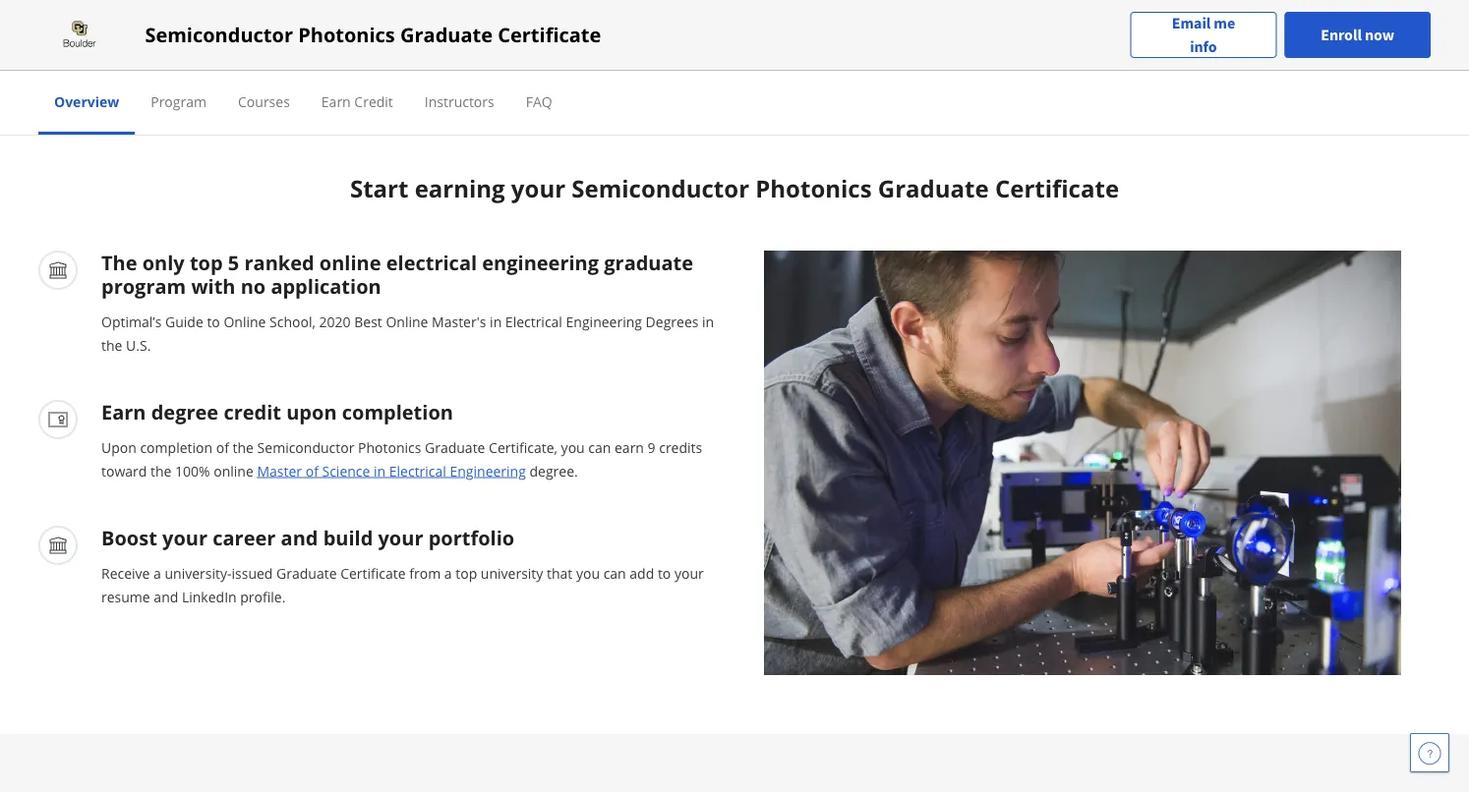 Task type: locate. For each thing, give the bounding box(es) containing it.
you inside upon completion of the semiconductor photonics graduate certificate, you can earn 9 credits toward the 100% online
[[561, 438, 585, 457]]

0 horizontal spatial a
[[154, 564, 161, 583]]

0 vertical spatial completion
[[342, 398, 453, 425]]

the down credit
[[233, 438, 254, 457]]

2 horizontal spatial in
[[702, 312, 714, 331]]

online right best
[[386, 312, 428, 331]]

earn
[[321, 92, 351, 111], [101, 398, 146, 425]]

semicounductor photonics gc image
[[764, 251, 1402, 676]]

0 vertical spatial online
[[320, 249, 381, 276]]

1 vertical spatial electrical
[[389, 462, 446, 481]]

1 horizontal spatial top
[[456, 564, 477, 583]]

0 vertical spatial engineering
[[566, 312, 642, 331]]

to right guide
[[207, 312, 220, 331]]

u.s.
[[126, 336, 151, 355]]

earn left credit
[[321, 92, 351, 111]]

application
[[271, 272, 381, 300]]

1 vertical spatial online
[[214, 462, 254, 481]]

2 online from the left
[[386, 312, 428, 331]]

completion up 100%
[[140, 438, 213, 457]]

0 vertical spatial can
[[589, 438, 611, 457]]

email
[[1172, 13, 1211, 33]]

0 horizontal spatial earn
[[101, 398, 146, 425]]

faq
[[526, 92, 553, 111]]

electrical inside optimal's guide to online school, 2020 best online master's in electrical engineering degrees in the u.s.
[[505, 312, 563, 331]]

to
[[207, 312, 220, 331], [658, 564, 671, 583]]

0 horizontal spatial certificate
[[341, 564, 406, 583]]

0 vertical spatial of
[[216, 438, 229, 457]]

top down 'portfolio'
[[456, 564, 477, 583]]

1 horizontal spatial earn
[[321, 92, 351, 111]]

engineering
[[566, 312, 642, 331], [450, 462, 526, 481]]

1 horizontal spatial of
[[306, 462, 319, 481]]

degree
[[151, 398, 219, 425]]

certificate menu element
[[38, 71, 1431, 135]]

ranked
[[244, 249, 314, 276]]

earn up upon
[[101, 398, 146, 425]]

electrical right science
[[389, 462, 446, 481]]

online right 100%
[[214, 462, 254, 481]]

0 horizontal spatial engineering
[[450, 462, 526, 481]]

a right receive
[[154, 564, 161, 583]]

0 horizontal spatial to
[[207, 312, 220, 331]]

2 horizontal spatial certificate
[[995, 173, 1119, 205]]

can
[[589, 438, 611, 457], [604, 564, 626, 583]]

start earning your semiconductor photonics graduate certificate
[[350, 173, 1119, 205]]

1 horizontal spatial a
[[444, 564, 452, 583]]

9
[[648, 438, 656, 457]]

a right the from
[[444, 564, 452, 583]]

resume
[[101, 588, 150, 606]]

boost
[[101, 524, 157, 551]]

0 horizontal spatial top
[[190, 249, 223, 276]]

engineering inside optimal's guide to online school, 2020 best online master's in electrical engineering degrees in the u.s.
[[566, 312, 642, 331]]

completion
[[342, 398, 453, 425], [140, 438, 213, 457]]

upon
[[286, 398, 337, 425]]

now
[[1365, 25, 1395, 45]]

engineering down certificate,
[[450, 462, 526, 481]]

can inside upon completion of the semiconductor photonics graduate certificate, you can earn 9 credits toward the 100% online
[[589, 438, 611, 457]]

2 vertical spatial semiconductor
[[257, 438, 354, 457]]

the left the u.s.
[[101, 336, 122, 355]]

certificate inside receive a university-issued graduate certificate from a top university that you can add to your resume and linkedin profile.
[[341, 564, 406, 583]]

0 horizontal spatial online
[[214, 462, 254, 481]]

1 horizontal spatial online
[[320, 249, 381, 276]]

boost your career and build your portfolio
[[101, 524, 515, 551]]

classes start january 15, 2023
[[57, 4, 247, 23]]

2 a from the left
[[444, 564, 452, 583]]

and left build
[[281, 524, 318, 551]]

program
[[101, 272, 186, 300]]

credit
[[354, 92, 393, 111]]

of
[[216, 438, 229, 457], [306, 462, 319, 481]]

top inside the only top 5 ranked online electrical engineering graduate program with no application
[[190, 249, 223, 276]]

science
[[322, 462, 370, 481]]

0 vertical spatial earn
[[321, 92, 351, 111]]

1 horizontal spatial electrical
[[505, 312, 563, 331]]

of down credit
[[216, 438, 229, 457]]

start
[[350, 173, 409, 205]]

enroll now button
[[1285, 12, 1431, 58]]

1 horizontal spatial the
[[150, 462, 172, 481]]

0 vertical spatial certificate
[[498, 21, 601, 48]]

your
[[511, 173, 566, 205], [162, 524, 208, 551], [378, 524, 423, 551], [675, 564, 704, 583]]

1 horizontal spatial engineering
[[566, 312, 642, 331]]

1 vertical spatial you
[[576, 564, 600, 583]]

0 vertical spatial the
[[101, 336, 122, 355]]

2 vertical spatial photonics
[[358, 438, 421, 457]]

completion up upon completion of the semiconductor photonics graduate certificate, you can earn 9 credits toward the 100% online
[[342, 398, 453, 425]]

and down university-
[[154, 588, 178, 606]]

can left earn
[[589, 438, 611, 457]]

semiconductor up "graduate"
[[572, 173, 750, 205]]

0 vertical spatial and
[[281, 524, 318, 551]]

semiconductor
[[145, 21, 293, 48], [572, 173, 750, 205], [257, 438, 354, 457]]

0 vertical spatial to
[[207, 312, 220, 331]]

guide
[[165, 312, 203, 331]]

1 vertical spatial can
[[604, 564, 626, 583]]

enroll
[[1321, 25, 1362, 45]]

your inside receive a university-issued graduate certificate from a top university that you can add to your resume and linkedin profile.
[[675, 564, 704, 583]]

your right add
[[675, 564, 704, 583]]

0 horizontal spatial online
[[224, 312, 266, 331]]

online down no
[[224, 312, 266, 331]]

0 horizontal spatial of
[[216, 438, 229, 457]]

top left 5
[[190, 249, 223, 276]]

completion inside upon completion of the semiconductor photonics graduate certificate, you can earn 9 credits toward the 100% online
[[140, 438, 213, 457]]

1 horizontal spatial certificate
[[498, 21, 601, 48]]

1 a from the left
[[154, 564, 161, 583]]

the left 100%
[[150, 462, 172, 481]]

in right degrees
[[702, 312, 714, 331]]

top
[[190, 249, 223, 276], [456, 564, 477, 583]]

toward
[[101, 462, 147, 481]]

you inside receive a university-issued graduate certificate from a top university that you can add to your resume and linkedin profile.
[[576, 564, 600, 583]]

online up 2020
[[320, 249, 381, 276]]

in right master's
[[490, 312, 502, 331]]

graduate
[[400, 21, 493, 48], [878, 173, 989, 205], [425, 438, 485, 457], [276, 564, 337, 583]]

master's
[[432, 312, 486, 331]]

the
[[101, 249, 137, 276]]

2 horizontal spatial the
[[233, 438, 254, 457]]

electrical
[[505, 312, 563, 331], [389, 462, 446, 481]]

1 vertical spatial earn
[[101, 398, 146, 425]]

0 vertical spatial semiconductor
[[145, 21, 293, 48]]

semiconductor up program link
[[145, 21, 293, 48]]

1 vertical spatial the
[[233, 438, 254, 457]]

in
[[490, 312, 502, 331], [702, 312, 714, 331], [374, 462, 386, 481]]

0 vertical spatial you
[[561, 438, 585, 457]]

you up the degree.
[[561, 438, 585, 457]]

1 horizontal spatial online
[[386, 312, 428, 331]]

can left add
[[604, 564, 626, 583]]

2023
[[216, 4, 247, 23]]

online inside upon completion of the semiconductor photonics graduate certificate, you can earn 9 credits toward the 100% online
[[214, 462, 254, 481]]

that
[[547, 564, 573, 583]]

online
[[224, 312, 266, 331], [386, 312, 428, 331]]

receive
[[101, 564, 150, 583]]

0 horizontal spatial the
[[101, 336, 122, 355]]

add
[[630, 564, 654, 583]]

1 horizontal spatial to
[[658, 564, 671, 583]]

to inside receive a university-issued graduate certificate from a top university that you can add to your resume and linkedin profile.
[[658, 564, 671, 583]]

earn inside certificate menu element
[[321, 92, 351, 111]]

electrical down engineering
[[505, 312, 563, 331]]

1 vertical spatial to
[[658, 564, 671, 583]]

in right science
[[374, 462, 386, 481]]

no
[[241, 272, 266, 300]]

master of science in electrical engineering degree.
[[257, 462, 578, 481]]

to right add
[[658, 564, 671, 583]]

email me info
[[1172, 13, 1236, 57]]

earn degree credit upon completion
[[101, 398, 453, 425]]

0 vertical spatial electrical
[[505, 312, 563, 331]]

degrees
[[646, 312, 699, 331]]

earn
[[615, 438, 644, 457]]

program link
[[151, 92, 207, 111]]

earning
[[415, 173, 505, 205]]

1 vertical spatial top
[[456, 564, 477, 583]]

15,
[[193, 4, 212, 23]]

you right that at the left of the page
[[576, 564, 600, 583]]

the for only
[[101, 336, 122, 355]]

2 vertical spatial certificate
[[341, 564, 406, 583]]

semiconductor up master
[[257, 438, 354, 457]]

courses
[[238, 92, 290, 111]]

issued
[[232, 564, 273, 583]]

overview link
[[54, 92, 119, 111]]

enroll now
[[1321, 25, 1395, 45]]

engineering left degrees
[[566, 312, 642, 331]]

photonics
[[298, 21, 395, 48], [756, 173, 872, 205], [358, 438, 421, 457]]

0 vertical spatial top
[[190, 249, 223, 276]]

1 vertical spatial and
[[154, 588, 178, 606]]

with
[[191, 272, 236, 300]]

the only top 5 ranked online electrical engineering graduate program with no application
[[101, 249, 694, 300]]

100%
[[175, 462, 210, 481]]

1 horizontal spatial completion
[[342, 398, 453, 425]]

january
[[141, 4, 190, 23]]

you
[[561, 438, 585, 457], [576, 564, 600, 583]]

2 vertical spatial the
[[150, 462, 172, 481]]

a
[[154, 564, 161, 583], [444, 564, 452, 583]]

the
[[101, 336, 122, 355], [233, 438, 254, 457], [150, 462, 172, 481]]

1 vertical spatial completion
[[140, 438, 213, 457]]

online
[[320, 249, 381, 276], [214, 462, 254, 481]]

photonics inside upon completion of the semiconductor photonics graduate certificate, you can earn 9 credits toward the 100% online
[[358, 438, 421, 457]]

of right master
[[306, 462, 319, 481]]

receive a university-issued graduate certificate from a top university that you can add to your resume and linkedin profile.
[[101, 564, 704, 606]]

the inside optimal's guide to online school, 2020 best online master's in electrical engineering degrees in the u.s.
[[101, 336, 122, 355]]

0 horizontal spatial completion
[[140, 438, 213, 457]]

and inside receive a university-issued graduate certificate from a top university that you can add to your resume and linkedin profile.
[[154, 588, 178, 606]]

1 vertical spatial engineering
[[450, 462, 526, 481]]

0 horizontal spatial and
[[154, 588, 178, 606]]

top inside receive a university-issued graduate certificate from a top university that you can add to your resume and linkedin profile.
[[456, 564, 477, 583]]

email me info button
[[1131, 11, 1277, 59]]



Task type: vqa. For each thing, say whether or not it's contained in the screenshot.
COURSERA TWITTER icon at the right
no



Task type: describe. For each thing, give the bounding box(es) containing it.
1 vertical spatial semiconductor
[[572, 173, 750, 205]]

master of science in electrical engineering link
[[257, 462, 526, 481]]

0 horizontal spatial in
[[374, 462, 386, 481]]

semiconductor inside upon completion of the semiconductor photonics graduate certificate, you can earn 9 credits toward the 100% online
[[257, 438, 354, 457]]

from
[[409, 564, 441, 583]]

graduate
[[604, 249, 694, 276]]

engineering
[[482, 249, 599, 276]]

earn credit
[[321, 92, 393, 111]]

semiconductor photonics graduate certificate
[[145, 21, 601, 48]]

profile.
[[240, 588, 286, 606]]

optimal's
[[101, 312, 162, 331]]

can inside receive a university-issued graduate certificate from a top university that you can add to your resume and linkedin profile.
[[604, 564, 626, 583]]

info
[[1190, 37, 1217, 57]]

1 horizontal spatial and
[[281, 524, 318, 551]]

only
[[142, 249, 185, 276]]

portfolio
[[429, 524, 515, 551]]

0 vertical spatial photonics
[[298, 21, 395, 48]]

start
[[108, 4, 137, 23]]

certificate,
[[489, 438, 558, 457]]

overview
[[54, 92, 119, 111]]

graduate inside upon completion of the semiconductor photonics graduate certificate, you can earn 9 credits toward the 100% online
[[425, 438, 485, 457]]

linkedin
[[182, 588, 237, 606]]

career
[[213, 524, 276, 551]]

university
[[481, 564, 543, 583]]

faq link
[[526, 92, 553, 111]]

the for degree
[[150, 462, 172, 481]]

instructors
[[425, 92, 494, 111]]

upon
[[101, 438, 137, 457]]

1 online from the left
[[224, 312, 266, 331]]

school,
[[270, 312, 316, 331]]

1 vertical spatial certificate
[[995, 173, 1119, 205]]

graduate inside receive a university-issued graduate certificate from a top university that you can add to your resume and linkedin profile.
[[276, 564, 337, 583]]

earn credit link
[[321, 92, 393, 111]]

optimal's guide to online school, 2020 best online master's in electrical engineering degrees in the u.s.
[[101, 312, 714, 355]]

me
[[1214, 13, 1236, 33]]

university-
[[165, 564, 232, 583]]

best
[[354, 312, 382, 331]]

to inside optimal's guide to online school, 2020 best online master's in electrical engineering degrees in the u.s.
[[207, 312, 220, 331]]

your up the from
[[378, 524, 423, 551]]

your up university-
[[162, 524, 208, 551]]

earn for earn credit
[[321, 92, 351, 111]]

classes
[[57, 4, 104, 23]]

1 vertical spatial photonics
[[756, 173, 872, 205]]

credit
[[224, 398, 281, 425]]

university of colorado boulder image
[[38, 19, 121, 51]]

courses link
[[238, 92, 290, 111]]

1 vertical spatial of
[[306, 462, 319, 481]]

2020
[[319, 312, 351, 331]]

of inside upon completion of the semiconductor photonics graduate certificate, you can earn 9 credits toward the 100% online
[[216, 438, 229, 457]]

1 horizontal spatial in
[[490, 312, 502, 331]]

program
[[151, 92, 207, 111]]

online inside the only top 5 ranked online electrical engineering graduate program with no application
[[320, 249, 381, 276]]

your up engineering
[[511, 173, 566, 205]]

earn for earn degree credit upon completion
[[101, 398, 146, 425]]

5
[[228, 249, 239, 276]]

instructors link
[[425, 92, 494, 111]]

master
[[257, 462, 302, 481]]

credits
[[659, 438, 703, 457]]

build
[[323, 524, 373, 551]]

electrical
[[386, 249, 477, 276]]

degree.
[[530, 462, 578, 481]]

help center image
[[1418, 742, 1442, 765]]

upon completion of the semiconductor photonics graduate certificate, you can earn 9 credits toward the 100% online
[[101, 438, 703, 481]]

0 horizontal spatial electrical
[[389, 462, 446, 481]]



